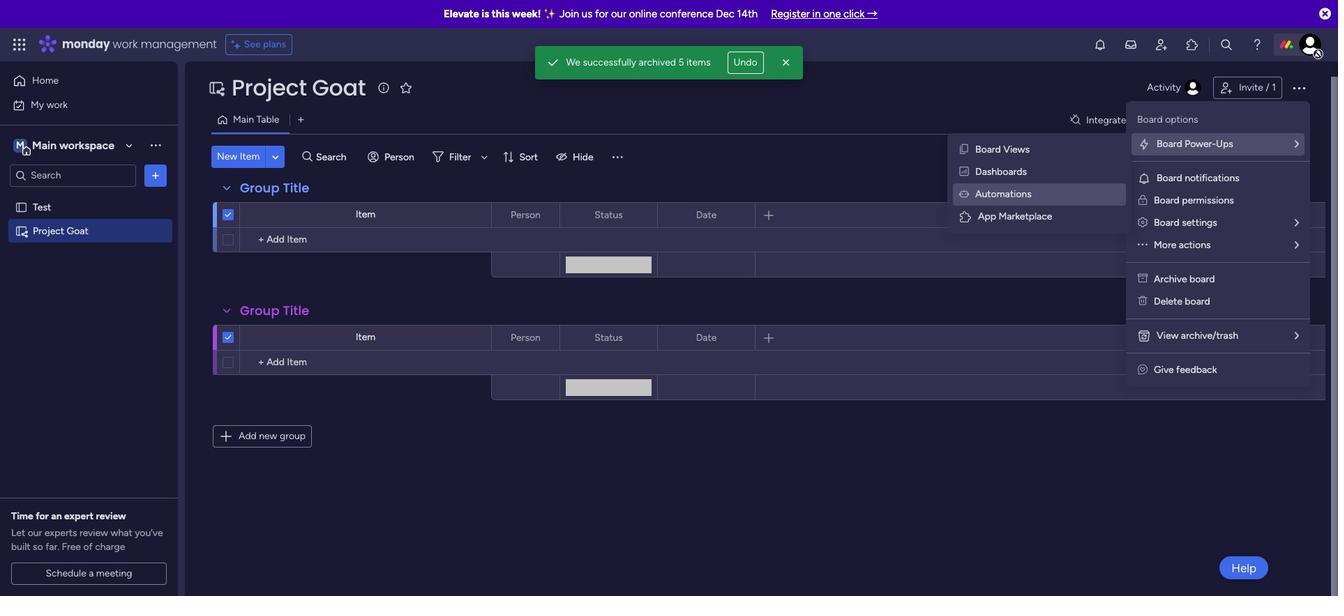 Task type: locate. For each thing, give the bounding box(es) containing it.
board for board views
[[976, 144, 1001, 156]]

feedback
[[1177, 364, 1218, 376]]

2 vertical spatial item
[[356, 332, 376, 343]]

dapulse integrations image
[[1071, 115, 1081, 125]]

0 vertical spatial group
[[240, 179, 280, 197]]

board down board options
[[1157, 138, 1183, 150]]

→
[[868, 8, 878, 20]]

0 horizontal spatial our
[[28, 528, 42, 540]]

workspace image
[[13, 138, 27, 153]]

v2 overview line image
[[960, 166, 969, 178]]

group title
[[240, 179, 310, 197], [240, 302, 310, 320]]

undo
[[734, 57, 758, 68]]

view archive/trash image
[[1138, 329, 1152, 343]]

board for delete board
[[1185, 296, 1211, 308]]

1 vertical spatial board
[[1185, 296, 1211, 308]]

invite
[[1240, 82, 1264, 94]]

Person field
[[508, 208, 544, 223], [508, 330, 544, 346]]

1 vertical spatial main
[[32, 139, 57, 152]]

1 list arrow image from the top
[[1295, 140, 1300, 149]]

0 vertical spatial item
[[240, 151, 260, 163]]

1 vertical spatial goat
[[67, 225, 89, 237]]

filter button
[[427, 146, 493, 168]]

project goat inside list box
[[33, 225, 89, 237]]

list arrow image for view archive/trash
[[1295, 332, 1300, 341]]

0 vertical spatial list arrow image
[[1295, 140, 1300, 149]]

board power-ups image
[[1138, 138, 1152, 151]]

0 vertical spatial project goat
[[232, 72, 366, 103]]

1 vertical spatial group title
[[240, 302, 310, 320]]

+ Add Item text field
[[247, 232, 485, 248], [247, 355, 485, 371]]

sort button
[[497, 146, 547, 168]]

board up board power-ups icon
[[1138, 114, 1163, 126]]

ups
[[1217, 138, 1234, 150]]

0 vertical spatial person
[[385, 151, 414, 163]]

1 vertical spatial group
[[240, 302, 280, 320]]

title
[[283, 179, 310, 197], [283, 302, 310, 320]]

work inside 'my work' button
[[47, 99, 68, 111]]

project up table
[[232, 72, 307, 103]]

1 vertical spatial + add item text field
[[247, 355, 485, 371]]

1 vertical spatial list arrow image
[[1295, 241, 1300, 251]]

1 title from the top
[[283, 179, 310, 197]]

main right workspace image
[[32, 139, 57, 152]]

1 vertical spatial group title field
[[237, 302, 313, 320]]

Status field
[[591, 208, 627, 223], [591, 330, 627, 346]]

item for status
[[356, 209, 376, 221]]

options image
[[149, 169, 163, 183], [540, 326, 550, 350]]

board right the v2 views icon
[[976, 144, 1001, 156]]

1 vertical spatial options image
[[540, 203, 550, 227]]

notifications
[[1185, 172, 1240, 184]]

2 list arrow image from the top
[[1295, 241, 1300, 251]]

0 horizontal spatial work
[[47, 99, 68, 111]]

1 status field from the top
[[591, 208, 627, 223]]

view
[[1157, 330, 1179, 342]]

notifications image
[[1094, 38, 1108, 52]]

0 vertical spatial list arrow image
[[1295, 218, 1300, 228]]

review
[[96, 511, 126, 523], [80, 528, 108, 540]]

✨
[[544, 8, 557, 20]]

help image
[[1251, 38, 1265, 52]]

0 vertical spatial board
[[1190, 274, 1216, 285]]

plans
[[263, 38, 286, 50]]

0 vertical spatial work
[[113, 36, 138, 52]]

person
[[385, 151, 414, 163], [511, 209, 541, 221], [511, 332, 541, 344]]

1 vertical spatial project
[[33, 225, 64, 237]]

1 horizontal spatial options image
[[540, 326, 550, 350]]

project down test in the left of the page
[[33, 225, 64, 237]]

1 vertical spatial list arrow image
[[1295, 332, 1300, 341]]

one
[[824, 8, 841, 20]]

2 + add item text field from the top
[[247, 355, 485, 371]]

0 vertical spatial project
[[232, 72, 307, 103]]

project
[[232, 72, 307, 103], [33, 225, 64, 237]]

main inside workspace selection "element"
[[32, 139, 57, 152]]

1 group from the top
[[240, 179, 280, 197]]

project goat
[[232, 72, 366, 103], [33, 225, 89, 237]]

1 date field from the top
[[693, 208, 721, 223]]

list arrow image for board power-ups
[[1295, 140, 1300, 149]]

online
[[629, 8, 658, 20]]

0 vertical spatial our
[[611, 8, 627, 20]]

inbox image
[[1124, 38, 1138, 52]]

1 vertical spatial for
[[36, 511, 49, 523]]

of
[[83, 542, 93, 554]]

board up more
[[1154, 217, 1180, 229]]

test
[[33, 201, 51, 213]]

options image down sort popup button
[[540, 203, 550, 227]]

work right my on the top left of the page
[[47, 99, 68, 111]]

dec
[[716, 8, 735, 20]]

1 vertical spatial status field
[[591, 330, 627, 346]]

0 horizontal spatial project
[[33, 225, 64, 237]]

power-
[[1185, 138, 1217, 150]]

0 vertical spatial group title
[[240, 179, 310, 197]]

1 horizontal spatial work
[[113, 36, 138, 52]]

board up the delete board
[[1190, 274, 1216, 285]]

archived
[[639, 57, 676, 68]]

us
[[582, 8, 593, 20]]

options
[[1166, 114, 1199, 126]]

more dots image
[[1138, 239, 1148, 251]]

menu containing board options
[[1127, 101, 1311, 387]]

1 vertical spatial work
[[47, 99, 68, 111]]

give
[[1154, 364, 1174, 376]]

main inside button
[[233, 114, 254, 126]]

v2 views icon image
[[961, 144, 969, 156]]

1 horizontal spatial for
[[595, 8, 609, 20]]

work right the monday
[[113, 36, 138, 52]]

project goat up 'add view' image
[[232, 72, 366, 103]]

dapulse admin menu image
[[1138, 217, 1148, 229]]

group for person
[[240, 302, 280, 320]]

add to favorites image
[[399, 81, 413, 95]]

board right the 'v2 permission outline' image
[[1154, 195, 1180, 207]]

2 status field from the top
[[591, 330, 627, 346]]

our left online on the left of page
[[611, 8, 627, 20]]

0 horizontal spatial main
[[32, 139, 57, 152]]

invite / 1
[[1240, 82, 1277, 94]]

app marketplace image
[[959, 210, 973, 224]]

for right us
[[595, 8, 609, 20]]

goat left show board description icon
[[312, 72, 366, 103]]

permissions
[[1183, 195, 1235, 207]]

review up of
[[80, 528, 108, 540]]

/
[[1266, 82, 1270, 94]]

group
[[240, 179, 280, 197], [240, 302, 280, 320]]

0 vertical spatial status
[[595, 209, 623, 221]]

options image right 1
[[1291, 80, 1308, 96]]

an
[[51, 511, 62, 523]]

item inside button
[[240, 151, 260, 163]]

main left table
[[233, 114, 254, 126]]

0 horizontal spatial goat
[[67, 225, 89, 237]]

apps image
[[1186, 38, 1200, 52]]

0 vertical spatial main
[[233, 114, 254, 126]]

elevate is this week! ✨ join us for our online conference dec 14th
[[444, 8, 758, 20]]

2 list arrow image from the top
[[1295, 332, 1300, 341]]

2 date from the top
[[696, 332, 717, 344]]

delete board
[[1154, 296, 1211, 308]]

status
[[595, 209, 623, 221], [595, 332, 623, 344]]

board for board settings
[[1154, 217, 1180, 229]]

board down archive board
[[1185, 296, 1211, 308]]

0 vertical spatial date
[[696, 209, 717, 221]]

list arrow image
[[1295, 218, 1300, 228], [1295, 332, 1300, 341]]

2 title from the top
[[283, 302, 310, 320]]

Date field
[[693, 208, 721, 223], [693, 330, 721, 346]]

monday
[[62, 36, 110, 52]]

0 vertical spatial person field
[[508, 208, 544, 223]]

we successfully archived 5 items
[[566, 57, 711, 68]]

1 vertical spatial date
[[696, 332, 717, 344]]

item
[[240, 151, 260, 163], [356, 209, 376, 221], [356, 332, 376, 343]]

0 vertical spatial group title field
[[237, 179, 313, 198]]

alert
[[536, 46, 803, 80]]

group
[[280, 431, 306, 443]]

list box
[[0, 193, 178, 431]]

0 horizontal spatial for
[[36, 511, 49, 523]]

time for an expert review let our experts review what you've built so far. free of charge
[[11, 511, 163, 554]]

for left an
[[36, 511, 49, 523]]

person inside popup button
[[385, 151, 414, 163]]

title for person
[[283, 302, 310, 320]]

1 vertical spatial person
[[511, 209, 541, 221]]

sort
[[520, 151, 538, 163]]

2 group title from the top
[[240, 302, 310, 320]]

group for status
[[240, 179, 280, 197]]

our
[[611, 8, 627, 20], [28, 528, 42, 540]]

our up so
[[28, 528, 42, 540]]

1 vertical spatial person field
[[508, 330, 544, 346]]

meeting
[[96, 568, 132, 580]]

2 status from the top
[[595, 332, 623, 344]]

person button
[[362, 146, 423, 168]]

1 group title field from the top
[[237, 179, 313, 198]]

filter
[[449, 151, 471, 163]]

board options
[[1138, 114, 1199, 126]]

1 horizontal spatial options image
[[1291, 80, 1308, 96]]

0 vertical spatial for
[[595, 8, 609, 20]]

archive
[[1154, 274, 1188, 285]]

goat down search in workspace field
[[67, 225, 89, 237]]

list arrow image for board settings
[[1295, 218, 1300, 228]]

review up what at the left
[[96, 511, 126, 523]]

main
[[233, 114, 254, 126], [32, 139, 57, 152]]

board views
[[976, 144, 1030, 156]]

hide
[[573, 151, 594, 163]]

1 horizontal spatial main
[[233, 114, 254, 126]]

project goat down test in the left of the page
[[33, 225, 89, 237]]

5
[[679, 57, 684, 68]]

0 vertical spatial + add item text field
[[247, 232, 485, 248]]

board right the board notifications 'icon'
[[1157, 172, 1183, 184]]

list arrow image
[[1295, 140, 1300, 149], [1295, 241, 1300, 251]]

our inside time for an expert review let our experts review what you've built so far. free of charge
[[28, 528, 42, 540]]

list arrow image for more actions
[[1295, 241, 1300, 251]]

0 vertical spatial status field
[[591, 208, 627, 223]]

select product image
[[13, 38, 27, 52]]

0 vertical spatial goat
[[312, 72, 366, 103]]

0 vertical spatial title
[[283, 179, 310, 197]]

1 vertical spatial date field
[[693, 330, 721, 346]]

0 vertical spatial options image
[[1291, 80, 1308, 96]]

home button
[[8, 70, 150, 92]]

1 vertical spatial project goat
[[33, 225, 89, 237]]

brad klo image
[[1300, 34, 1322, 56]]

join
[[560, 8, 579, 20]]

group title for status
[[240, 179, 310, 197]]

0 horizontal spatial project goat
[[33, 225, 89, 237]]

1 group title from the top
[[240, 179, 310, 197]]

2 vertical spatial person
[[511, 332, 541, 344]]

board permissions
[[1154, 195, 1235, 207]]

2 group title field from the top
[[237, 302, 313, 320]]

menu
[[1127, 101, 1311, 387]]

1 horizontal spatial goat
[[312, 72, 366, 103]]

work
[[113, 36, 138, 52], [47, 99, 68, 111]]

successfully
[[583, 57, 637, 68]]

items
[[687, 57, 711, 68]]

options image
[[1291, 80, 1308, 96], [540, 203, 550, 227]]

collapse board header image
[[1296, 114, 1307, 126]]

1 vertical spatial title
[[283, 302, 310, 320]]

main workspace
[[32, 139, 114, 152]]

see plans
[[244, 38, 286, 50]]

add new group button
[[213, 426, 312, 448]]

1 list arrow image from the top
[[1295, 218, 1300, 228]]

1 vertical spatial our
[[28, 528, 42, 540]]

settings
[[1183, 217, 1218, 229]]

for
[[595, 8, 609, 20], [36, 511, 49, 523]]

option
[[0, 195, 178, 198]]

v2 user feedback image
[[1138, 364, 1148, 376]]

2 group from the top
[[240, 302, 280, 320]]

work for my
[[47, 99, 68, 111]]

1 vertical spatial status
[[595, 332, 623, 344]]

1 vertical spatial item
[[356, 209, 376, 221]]

0 vertical spatial date field
[[693, 208, 721, 223]]

this
[[492, 8, 510, 20]]

schedule a meeting
[[46, 568, 132, 580]]

0 vertical spatial options image
[[149, 169, 163, 183]]

view archive/trash
[[1157, 330, 1239, 342]]

Group Title field
[[237, 179, 313, 198], [237, 302, 313, 320]]



Task type: vqa. For each thing, say whether or not it's contained in the screenshot.
rightmost Apps
no



Task type: describe. For each thing, give the bounding box(es) containing it.
see plans button
[[225, 34, 293, 55]]

2 date field from the top
[[693, 330, 721, 346]]

help button
[[1220, 557, 1269, 580]]

arrow down image
[[476, 149, 493, 165]]

give feedback
[[1154, 364, 1218, 376]]

for inside time for an expert review let our experts review what you've built so far. free of charge
[[36, 511, 49, 523]]

title for status
[[283, 179, 310, 197]]

you've
[[135, 528, 163, 540]]

views
[[1004, 144, 1030, 156]]

menu image
[[611, 150, 625, 164]]

board notifications image
[[1138, 172, 1152, 186]]

charge
[[95, 542, 125, 554]]

Search field
[[313, 147, 355, 167]]

delete
[[1154, 296, 1183, 308]]

integrate
[[1087, 114, 1127, 126]]

Search in workspace field
[[29, 168, 117, 184]]

register in one click →
[[771, 8, 878, 20]]

more
[[1154, 239, 1177, 251]]

v2 permission outline image
[[1139, 195, 1148, 207]]

workspace options image
[[149, 138, 163, 152]]

marketplace
[[999, 211, 1053, 223]]

built
[[11, 542, 30, 554]]

far.
[[45, 542, 59, 554]]

workspace
[[59, 139, 114, 152]]

a
[[89, 568, 94, 580]]

new item button
[[211, 146, 265, 168]]

expert
[[64, 511, 94, 523]]

new
[[217, 151, 238, 163]]

list box containing test
[[0, 193, 178, 431]]

board settings
[[1154, 217, 1218, 229]]

new
[[259, 431, 277, 443]]

search everything image
[[1220, 38, 1234, 52]]

click
[[844, 8, 865, 20]]

register
[[771, 8, 810, 20]]

alert containing we successfully archived 5 items
[[536, 46, 803, 80]]

dapulse archived image
[[1138, 274, 1148, 285]]

close image
[[779, 56, 793, 70]]

0 horizontal spatial options image
[[149, 169, 163, 183]]

table
[[256, 114, 279, 126]]

schedule a meeting button
[[11, 563, 167, 586]]

time
[[11, 511, 33, 523]]

my
[[31, 99, 44, 111]]

2 person field from the top
[[508, 330, 544, 346]]

register in one click → link
[[771, 8, 878, 20]]

add view image
[[298, 115, 304, 125]]

14th
[[738, 8, 758, 20]]

group title for person
[[240, 302, 310, 320]]

free
[[62, 542, 81, 554]]

1 horizontal spatial our
[[611, 8, 627, 20]]

main for main table
[[233, 114, 254, 126]]

activity
[[1148, 82, 1182, 94]]

1 vertical spatial review
[[80, 528, 108, 540]]

management
[[141, 36, 217, 52]]

home
[[32, 75, 59, 87]]

automations
[[976, 188, 1032, 200]]

v2 automations outline image
[[960, 188, 970, 200]]

board for board power-ups
[[1157, 138, 1183, 150]]

app marketplace
[[979, 211, 1053, 223]]

group title field for status
[[237, 179, 313, 198]]

work for monday
[[113, 36, 138, 52]]

app
[[979, 211, 997, 223]]

help
[[1232, 562, 1257, 575]]

Project Goat field
[[228, 72, 369, 103]]

0 horizontal spatial options image
[[540, 203, 550, 227]]

dashboards
[[976, 166, 1027, 178]]

hide button
[[551, 146, 602, 168]]

let
[[11, 528, 25, 540]]

more actions
[[1154, 239, 1211, 251]]

public board image
[[15, 201, 28, 214]]

elevate
[[444, 8, 479, 20]]

invite / 1 button
[[1214, 77, 1283, 99]]

item for person
[[356, 332, 376, 343]]

board notifications
[[1157, 172, 1240, 184]]

m
[[16, 139, 24, 151]]

0 vertical spatial review
[[96, 511, 126, 523]]

archive board
[[1154, 274, 1216, 285]]

actions
[[1179, 239, 1211, 251]]

invite members image
[[1155, 38, 1169, 52]]

experts
[[45, 528, 77, 540]]

project inside list box
[[33, 225, 64, 237]]

group title field for person
[[237, 302, 313, 320]]

1 person field from the top
[[508, 208, 544, 223]]

main for main workspace
[[32, 139, 57, 152]]

board for board options
[[1138, 114, 1163, 126]]

angle down image
[[272, 152, 279, 162]]

activity button
[[1142, 77, 1208, 99]]

archive/trash
[[1182, 330, 1239, 342]]

main table button
[[211, 109, 290, 131]]

workspace selection element
[[13, 137, 117, 155]]

main table
[[233, 114, 279, 126]]

1 horizontal spatial project goat
[[232, 72, 366, 103]]

board for archive board
[[1190, 274, 1216, 285]]

board for board permissions
[[1154, 195, 1180, 207]]

1 vertical spatial options image
[[540, 326, 550, 350]]

shareable board image
[[208, 80, 225, 96]]

1 status from the top
[[595, 209, 623, 221]]

monday work management
[[62, 36, 217, 52]]

week!
[[512, 8, 541, 20]]

so
[[33, 542, 43, 554]]

board for board notifications
[[1157, 172, 1183, 184]]

v2 search image
[[302, 149, 313, 165]]

1 horizontal spatial project
[[232, 72, 307, 103]]

1 + add item text field from the top
[[247, 232, 485, 248]]

v2 delete line image
[[1138, 296, 1148, 308]]

my work button
[[8, 94, 150, 116]]

shareable board image
[[15, 224, 28, 238]]

show board description image
[[376, 81, 392, 95]]

1 date from the top
[[696, 209, 717, 221]]

schedule
[[46, 568, 86, 580]]

is
[[482, 8, 489, 20]]

we
[[566, 57, 581, 68]]

new item
[[217, 151, 260, 163]]

what
[[111, 528, 132, 540]]

add new group
[[239, 431, 306, 443]]



